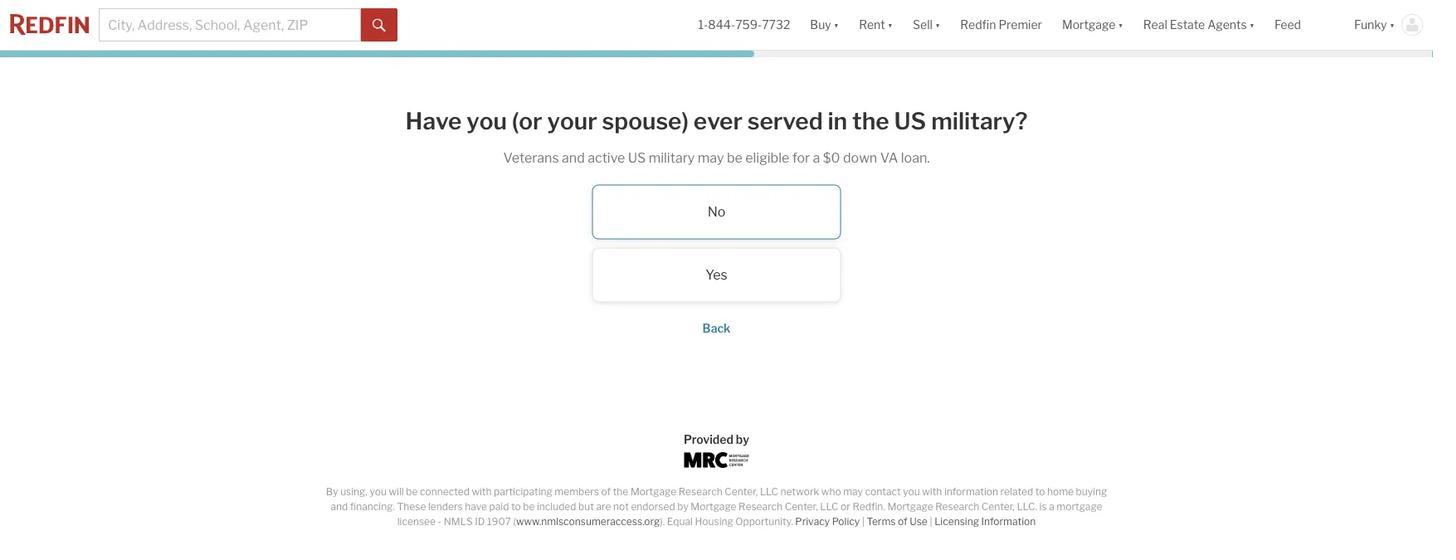 Task type: locate. For each thing, give the bounding box(es) containing it.
to up (
[[511, 501, 521, 513]]

of for terms
[[898, 516, 908, 528]]

of
[[602, 486, 611, 498], [898, 516, 908, 528]]

www.nmlsconsumeraccess.org ). equal housing opportunity. privacy policy | terms of use | licensing information
[[516, 516, 1036, 528]]

1 ▾ from the left
[[834, 18, 840, 32]]

mortgage left real
[[1063, 18, 1116, 32]]

be
[[727, 150, 743, 166], [406, 486, 418, 498], [523, 501, 535, 513]]

and
[[562, 150, 585, 166], [331, 501, 348, 513]]

|
[[862, 516, 865, 528], [930, 516, 933, 528]]

of inside by using, you will be connected with participating members of the mortgage research center, llc network who may contact you with information related to home buying and financing. these lenders have paid to be included but are not endorsed by mortgage research center, llc or redfin. mortgage research center, llc. is a mortgage licensee - nmls id 1907 (
[[602, 486, 611, 498]]

2 vertical spatial be
[[523, 501, 535, 513]]

0 horizontal spatial of
[[602, 486, 611, 498]]

2 horizontal spatial center,
[[982, 501, 1015, 513]]

id
[[475, 516, 485, 528]]

1 vertical spatial a
[[1050, 501, 1055, 513]]

a right is
[[1050, 501, 1055, 513]]

1 horizontal spatial and
[[562, 150, 585, 166]]

the up the not
[[613, 486, 629, 498]]

buying
[[1077, 486, 1108, 498]]

be left 'eligible'
[[727, 150, 743, 166]]

you left (or
[[467, 107, 507, 135]]

1 horizontal spatial by
[[736, 433, 750, 447]]

0 vertical spatial llc
[[760, 486, 779, 498]]

1 horizontal spatial a
[[1050, 501, 1055, 513]]

of for members
[[602, 486, 611, 498]]

provided
[[684, 433, 734, 447]]

buy ▾
[[811, 18, 840, 32]]

▾ right the 'rent'
[[888, 18, 893, 32]]

0 horizontal spatial the
[[613, 486, 629, 498]]

to
[[1036, 486, 1046, 498], [511, 501, 521, 513]]

connected
[[420, 486, 470, 498]]

with
[[472, 486, 492, 498], [923, 486, 943, 498]]

2 horizontal spatial you
[[904, 486, 921, 498]]

center, up the opportunity.
[[725, 486, 758, 498]]

mortgage ▾ button
[[1053, 0, 1134, 50]]

back button
[[703, 322, 731, 336]]

2 ▾ from the left
[[888, 18, 893, 32]]

by using, you will be connected with participating members of the mortgage research center, llc network who may contact you with information related to home buying and financing. these lenders have paid to be included but are not endorsed by mortgage research center, llc or redfin. mortgage research center, llc. is a mortgage licensee - nmls id 1907 (
[[326, 486, 1108, 528]]

1 horizontal spatial of
[[898, 516, 908, 528]]

by
[[736, 433, 750, 447], [678, 501, 689, 513]]

information
[[982, 516, 1036, 528]]

be up these
[[406, 486, 418, 498]]

sell ▾ button
[[903, 0, 951, 50]]

▾
[[834, 18, 840, 32], [888, 18, 893, 32], [936, 18, 941, 32], [1119, 18, 1124, 32], [1250, 18, 1255, 32], [1390, 18, 1396, 32]]

▾ for mortgage ▾
[[1119, 18, 1124, 32]]

you right contact
[[904, 486, 921, 498]]

military
[[649, 150, 695, 166]]

1 vertical spatial of
[[898, 516, 908, 528]]

1 | from the left
[[862, 516, 865, 528]]

by up equal
[[678, 501, 689, 513]]

1 vertical spatial the
[[613, 486, 629, 498]]

▾ right funky
[[1390, 18, 1396, 32]]

2 horizontal spatial be
[[727, 150, 743, 166]]

5 ▾ from the left
[[1250, 18, 1255, 32]]

6 ▾ from the left
[[1390, 18, 1396, 32]]

| down redfin.
[[862, 516, 865, 528]]

$0
[[824, 150, 841, 166]]

0 horizontal spatial you
[[370, 486, 387, 498]]

no
[[708, 204, 726, 220]]

research up 'housing'
[[679, 486, 723, 498]]

▾ for funky ▾
[[1390, 18, 1396, 32]]

1-844-759-7732
[[699, 18, 791, 32]]

the
[[853, 107, 890, 135], [613, 486, 629, 498]]

who
[[822, 486, 842, 498]]

0 vertical spatial may
[[698, 150, 724, 166]]

to up is
[[1036, 486, 1046, 498]]

3 ▾ from the left
[[936, 18, 941, 32]]

1 with from the left
[[472, 486, 492, 498]]

research up the opportunity.
[[739, 501, 783, 513]]

financing.
[[350, 501, 395, 513]]

0 horizontal spatial |
[[862, 516, 865, 528]]

1 horizontal spatial center,
[[785, 501, 818, 513]]

mortgage up use
[[888, 501, 934, 513]]

redfin premier
[[961, 18, 1043, 32]]

and left active
[[562, 150, 585, 166]]

▾ right agents
[[1250, 18, 1255, 32]]

0 vertical spatial a
[[813, 150, 821, 166]]

1 vertical spatial to
[[511, 501, 521, 513]]

by up mortgage research center image
[[736, 433, 750, 447]]

and inside by using, you will be connected with participating members of the mortgage research center, llc network who may contact you with information related to home buying and financing. these lenders have paid to be included but are not endorsed by mortgage research center, llc or redfin. mortgage research center, llc. is a mortgage licensee - nmls id 1907 (
[[331, 501, 348, 513]]

▾ right buy
[[834, 18, 840, 32]]

0 vertical spatial of
[[602, 486, 611, 498]]

redfin
[[961, 18, 997, 32]]

with up the have
[[472, 486, 492, 498]]

provided by
[[684, 433, 750, 447]]

be down participating
[[523, 501, 535, 513]]

redfin.
[[853, 501, 886, 513]]

1 horizontal spatial research
[[739, 501, 783, 513]]

rent ▾ button
[[859, 0, 893, 50]]

0 vertical spatial the
[[853, 107, 890, 135]]

of left use
[[898, 516, 908, 528]]

| right use
[[930, 516, 933, 528]]

mortgage inside mortgage ▾ dropdown button
[[1063, 18, 1116, 32]]

you up financing. at the bottom of the page
[[370, 486, 387, 498]]

llc up privacy policy "link"
[[821, 501, 839, 513]]

policy
[[833, 516, 860, 528]]

2 horizontal spatial research
[[936, 501, 980, 513]]

a left $0
[[813, 150, 821, 166]]

is
[[1040, 501, 1047, 513]]

with up use
[[923, 486, 943, 498]]

or
[[841, 501, 851, 513]]

2 | from the left
[[930, 516, 933, 528]]

may up or
[[844, 486, 863, 498]]

1 vertical spatial be
[[406, 486, 418, 498]]

▾ left real
[[1119, 18, 1124, 32]]

llc up the opportunity.
[[760, 486, 779, 498]]

1 horizontal spatial with
[[923, 486, 943, 498]]

center, up information
[[982, 501, 1015, 513]]

the right in
[[853, 107, 890, 135]]

1 vertical spatial and
[[331, 501, 348, 513]]

funky
[[1355, 18, 1388, 32]]

of up are
[[602, 486, 611, 498]]

1 vertical spatial llc
[[821, 501, 839, 513]]

0 vertical spatial to
[[1036, 486, 1046, 498]]

▾ right "sell"
[[936, 18, 941, 32]]

your
[[548, 107, 598, 135]]

related
[[1001, 486, 1034, 498]]

▾ for sell ▾
[[936, 18, 941, 32]]

research
[[679, 486, 723, 498], [739, 501, 783, 513], [936, 501, 980, 513]]

real estate agents ▾ link
[[1144, 0, 1255, 50]]

us military?
[[895, 107, 1028, 135]]

1 vertical spatial by
[[678, 501, 689, 513]]

not
[[614, 501, 629, 513]]

center, down the network
[[785, 501, 818, 513]]

0 horizontal spatial by
[[678, 501, 689, 513]]

mortgage up 'housing'
[[691, 501, 737, 513]]

research up "licensing"
[[936, 501, 980, 513]]

City, Address, School, Agent, ZIP search field
[[99, 8, 361, 42]]

active
[[588, 150, 625, 166]]

1 horizontal spatial may
[[844, 486, 863, 498]]

sell
[[913, 18, 933, 32]]

0 horizontal spatial with
[[472, 486, 492, 498]]

mortgage ▾
[[1063, 18, 1124, 32]]

mortgage
[[1057, 501, 1103, 513]]

members
[[555, 486, 599, 498]]

real
[[1144, 18, 1168, 32]]

1907
[[487, 516, 511, 528]]

1 vertical spatial may
[[844, 486, 863, 498]]

0 vertical spatial by
[[736, 433, 750, 447]]

mortgage
[[1063, 18, 1116, 32], [631, 486, 677, 498], [691, 501, 737, 513], [888, 501, 934, 513]]

0 horizontal spatial research
[[679, 486, 723, 498]]

rent
[[859, 18, 886, 32]]

you
[[467, 107, 507, 135], [370, 486, 387, 498], [904, 486, 921, 498]]

endorsed
[[631, 501, 676, 513]]

4 ▾ from the left
[[1119, 18, 1124, 32]]

llc
[[760, 486, 779, 498], [821, 501, 839, 513]]

use
[[910, 516, 928, 528]]

0 horizontal spatial and
[[331, 501, 348, 513]]

may down have you (or your spouse) ever served in the us military?
[[698, 150, 724, 166]]

1 horizontal spatial |
[[930, 516, 933, 528]]

1 horizontal spatial llc
[[821, 501, 839, 513]]

included
[[537, 501, 577, 513]]

and down by
[[331, 501, 348, 513]]

by inside by using, you will be connected with participating members of the mortgage research center, llc network who may contact you with information related to home buying and financing. these lenders have paid to be included but are not endorsed by mortgage research center, llc or redfin. mortgage research center, llc. is a mortgage licensee - nmls id 1907 (
[[678, 501, 689, 513]]

0 horizontal spatial llc
[[760, 486, 779, 498]]

1 horizontal spatial be
[[523, 501, 535, 513]]

licensing
[[935, 516, 980, 528]]

terms
[[867, 516, 896, 528]]

buy
[[811, 18, 832, 32]]

buy ▾ button
[[801, 0, 850, 50]]



Task type: vqa. For each thing, say whether or not it's contained in the screenshot.
the Price
no



Task type: describe. For each thing, give the bounding box(es) containing it.
submit search image
[[373, 19, 386, 32]]

contact
[[866, 486, 901, 498]]

lenders
[[428, 501, 463, 513]]

equal
[[667, 516, 693, 528]]

0 horizontal spatial may
[[698, 150, 724, 166]]

privacy policy link
[[796, 516, 860, 528]]

feed
[[1275, 18, 1302, 32]]

real estate agents ▾
[[1144, 18, 1255, 32]]

759-
[[736, 18, 762, 32]]

paid
[[490, 501, 509, 513]]

licensing information link
[[935, 516, 1036, 528]]

0 vertical spatial be
[[727, 150, 743, 166]]

terms of use link
[[867, 516, 928, 528]]

premier
[[999, 18, 1043, 32]]

www.nmlsconsumeraccess.org
[[516, 516, 660, 528]]

rent ▾
[[859, 18, 893, 32]]

participating
[[494, 486, 553, 498]]

funky ▾
[[1355, 18, 1396, 32]]

will
[[389, 486, 404, 498]]

a inside by using, you will be connected with participating members of the mortgage research center, llc network who may contact you with information related to home buying and financing. these lenders have paid to be included but are not endorsed by mortgage research center, llc or redfin. mortgage research center, llc. is a mortgage licensee - nmls id 1907 (
[[1050, 501, 1055, 513]]

have you (or your spouse) ever served in the us military? option group
[[385, 185, 1049, 303]]

network
[[781, 486, 820, 498]]

2 with from the left
[[923, 486, 943, 498]]

mortgage ▾ button
[[1063, 0, 1124, 50]]

down
[[844, 150, 878, 166]]

have
[[465, 501, 487, 513]]

privacy
[[796, 516, 830, 528]]

rent ▾ button
[[850, 0, 903, 50]]

information
[[945, 486, 999, 498]]

mortgage up endorsed
[[631, 486, 677, 498]]

are
[[597, 501, 611, 513]]

eligible
[[746, 150, 790, 166]]

by
[[326, 486, 338, 498]]

may inside by using, you will be connected with participating members of the mortgage research center, llc network who may contact you with information related to home buying and financing. these lenders have paid to be included but are not endorsed by mortgage research center, llc or redfin. mortgage research center, llc. is a mortgage licensee - nmls id 1907 (
[[844, 486, 863, 498]]

1 horizontal spatial to
[[1036, 486, 1046, 498]]

-
[[438, 516, 442, 528]]

va loan.
[[881, 150, 930, 166]]

0 horizontal spatial to
[[511, 501, 521, 513]]

home
[[1048, 486, 1074, 498]]

0 horizontal spatial be
[[406, 486, 418, 498]]

the inside by using, you will be connected with participating members of the mortgage research center, llc network who may contact you with information related to home buying and financing. these lenders have paid to be included but are not endorsed by mortgage research center, llc or redfin. mortgage research center, llc. is a mortgage licensee - nmls id 1907 (
[[613, 486, 629, 498]]

1 horizontal spatial the
[[853, 107, 890, 135]]

estate
[[1170, 18, 1206, 32]]

1-
[[699, 18, 708, 32]]

1-844-759-7732 link
[[699, 18, 791, 32]]

1 horizontal spatial you
[[467, 107, 507, 135]]

these
[[397, 501, 426, 513]]

(or
[[512, 107, 543, 135]]

have you (or your spouse) ever served in the us military?
[[406, 107, 1028, 135]]

7732
[[762, 18, 791, 32]]

served
[[748, 107, 823, 135]]

us
[[628, 150, 646, 166]]

buy ▾ button
[[811, 0, 840, 50]]

0 horizontal spatial a
[[813, 150, 821, 166]]

▾ inside dropdown button
[[1250, 18, 1255, 32]]

ever
[[694, 107, 743, 135]]

but
[[579, 501, 594, 513]]

in
[[828, 107, 848, 135]]

licensee
[[397, 516, 436, 528]]

agents
[[1208, 18, 1248, 32]]

real estate agents ▾ button
[[1134, 0, 1265, 50]]

feed button
[[1265, 0, 1345, 50]]

back
[[703, 322, 731, 336]]

for
[[793, 150, 811, 166]]

(
[[513, 516, 516, 528]]

have
[[406, 107, 462, 135]]

844-
[[708, 18, 736, 32]]

▾ for rent ▾
[[888, 18, 893, 32]]

▾ for buy ▾
[[834, 18, 840, 32]]

www.nmlsconsumeraccess.org link
[[516, 516, 660, 528]]

0 vertical spatial and
[[562, 150, 585, 166]]

llc.
[[1017, 501, 1038, 513]]

veterans
[[503, 150, 559, 166]]

yes
[[706, 267, 728, 283]]

redfin premier button
[[951, 0, 1053, 50]]

veterans and active us military may be eligible for a $0 down va loan.
[[503, 150, 930, 166]]

mortgage research center image
[[685, 453, 749, 468]]

housing
[[695, 516, 734, 528]]

sell ▾
[[913, 18, 941, 32]]

0 horizontal spatial center,
[[725, 486, 758, 498]]

opportunity.
[[736, 516, 794, 528]]

sell ▾ button
[[913, 0, 941, 50]]

).
[[660, 516, 665, 528]]



